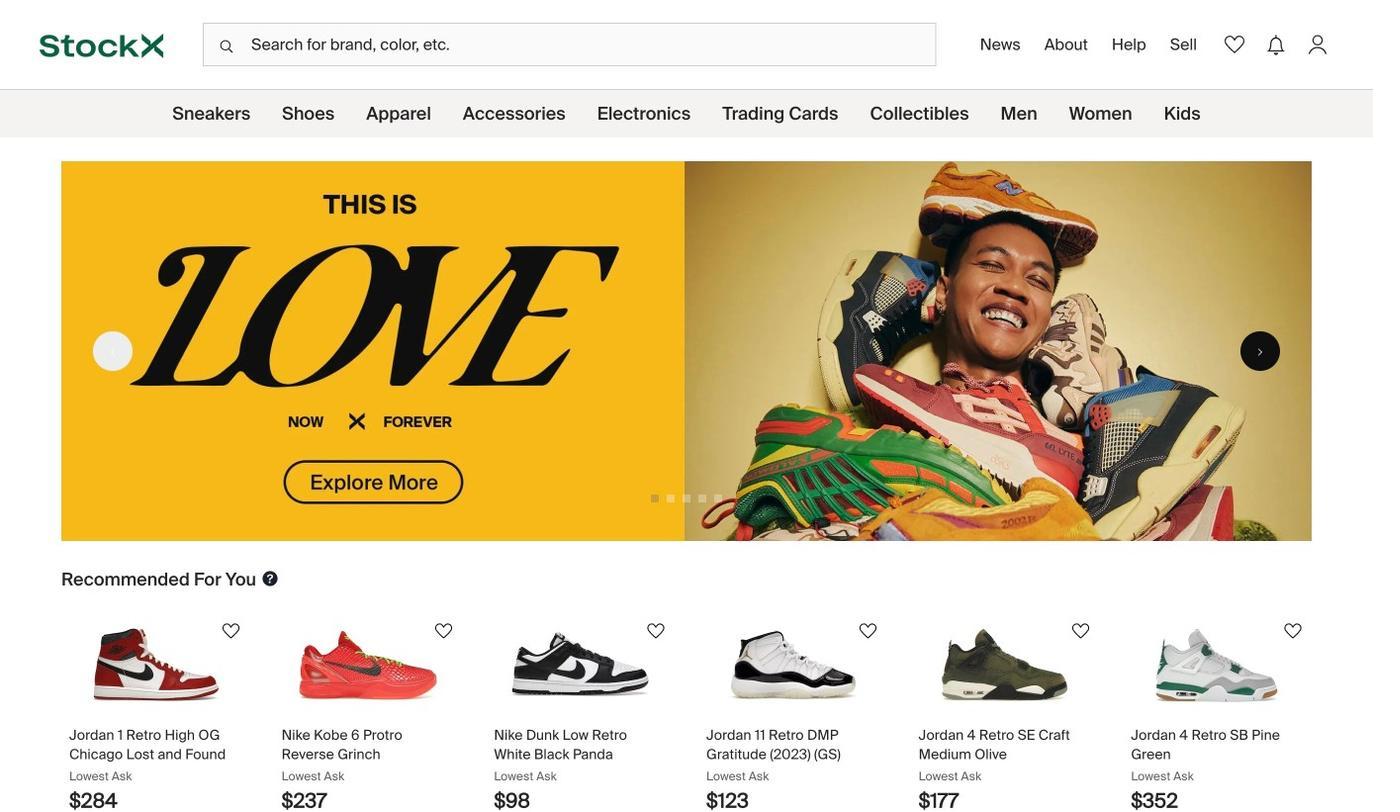 Task type: vqa. For each thing, say whether or not it's contained in the screenshot.
the Product Category Switcher element
yes



Task type: locate. For each thing, give the bounding box(es) containing it.
nike dunk low retro white black panda image
[[511, 628, 650, 703]]

2 follow image from the left
[[857, 619, 880, 643]]

follow image for 'jordan 1 retro high og chicago lost and found' image
[[219, 619, 243, 643]]

stockx logo image
[[40, 33, 163, 58]]

follow image
[[219, 619, 243, 643], [432, 619, 456, 643], [1069, 619, 1093, 643], [1282, 619, 1305, 643]]

follow image for nike dunk low retro white black panda image
[[644, 619, 668, 643]]

3 follow image from the left
[[1069, 619, 1093, 643]]

1 horizontal spatial follow image
[[857, 619, 880, 643]]

my account image
[[1304, 31, 1332, 58]]

jordan 11 retro dmp gratitude (2023) (gs) image
[[724, 628, 862, 703]]

Search... search field
[[203, 23, 937, 66]]

1 follow image from the left
[[644, 619, 668, 643]]

follow image
[[644, 619, 668, 643], [857, 619, 880, 643]]

jordan 4 retro se craft medium olive image
[[936, 628, 1075, 703]]

0 horizontal spatial follow image
[[644, 619, 668, 643]]

2 follow image from the left
[[432, 619, 456, 643]]

4 follow image from the left
[[1282, 619, 1305, 643]]

1 follow image from the left
[[219, 619, 243, 643]]



Task type: describe. For each thing, give the bounding box(es) containing it.
follow image for jordan 4 retro se craft medium olive 'image'
[[1069, 619, 1093, 643]]

notification icon image
[[1263, 31, 1290, 59]]

follow image for "jordan 4 retro sb pine green" image
[[1282, 619, 1305, 643]]

nike kobe 6 protro reverse grinch image
[[299, 628, 437, 703]]

follow image for nike kobe 6 protro reverse grinch image
[[432, 619, 456, 643]]

next slide image
[[1251, 347, 1271, 357]]

all favorites image
[[1221, 31, 1249, 58]]

previous slide image
[[103, 347, 123, 357]]

product category switcher element
[[0, 90, 1374, 138]]

jordan 4 retro sb pine green image
[[1149, 628, 1287, 703]]

follow image for jordan 11 retro dmp gratitude (2023) (gs) image
[[857, 619, 880, 643]]

recommended for you image
[[260, 569, 280, 589]]

jordan 1 retro high og chicago lost and found image
[[86, 628, 225, 703]]



